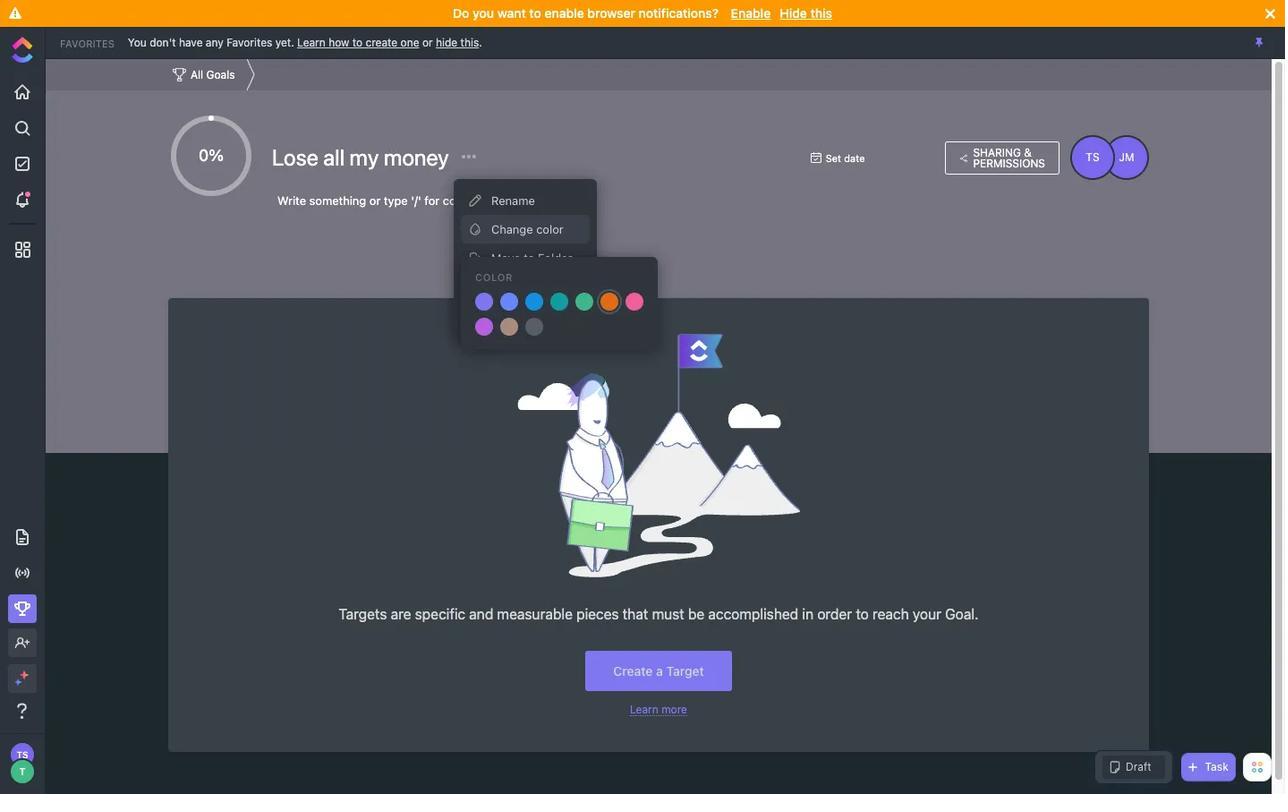 Task type: locate. For each thing, give the bounding box(es) containing it.
learn right yet.
[[297, 35, 326, 49]]

to right how
[[353, 35, 363, 49]]

change color
[[492, 222, 564, 236]]

.
[[479, 35, 482, 49]]

task
[[1206, 760, 1229, 774]]

favorites
[[227, 35, 272, 49], [60, 37, 114, 49]]

rename
[[492, 193, 535, 207]]

delete link
[[461, 301, 590, 330]]

color
[[475, 271, 513, 283]]

are
[[391, 606, 411, 622]]

all goals link
[[168, 63, 240, 86]]

learn more link
[[630, 703, 688, 717]]

goal.
[[946, 606, 979, 622]]

0 horizontal spatial this
[[461, 35, 479, 49]]

to inside "link"
[[524, 250, 535, 265]]

to right move
[[524, 250, 535, 265]]

sharing
[[974, 146, 1022, 159]]

favorites right any
[[227, 35, 272, 49]]

move
[[492, 250, 521, 265]]

don't
[[150, 35, 176, 49]]

notifications?
[[639, 5, 719, 21]]

favorites left you in the left of the page
[[60, 37, 114, 49]]

1 horizontal spatial learn
[[630, 703, 659, 717]]

be
[[688, 606, 705, 622]]

this right the hide
[[461, 35, 479, 49]]

permissions
[[974, 156, 1046, 170]]

1 vertical spatial learn
[[630, 703, 659, 717]]

this
[[811, 5, 833, 21], [461, 35, 479, 49]]

have
[[179, 35, 203, 49]]

change color button
[[461, 215, 590, 244]]

measurable
[[497, 606, 573, 622]]

sharing & permissions
[[974, 146, 1046, 170]]

1 vertical spatial this
[[461, 35, 479, 49]]

learn left more
[[630, 703, 659, 717]]

that
[[623, 606, 649, 622]]

want
[[498, 5, 526, 21]]

0 vertical spatial this
[[811, 5, 833, 21]]

you
[[473, 5, 494, 21]]

money
[[384, 144, 449, 170]]

you don't have any favorites yet. learn how to create one or hide this .
[[128, 35, 482, 49]]

archive
[[492, 279, 532, 293]]

this right 'hide'
[[811, 5, 833, 21]]

learn how to create one link
[[297, 35, 420, 49]]

accomplished
[[709, 606, 799, 622]]

archive link
[[461, 272, 590, 301]]

or
[[423, 35, 433, 49]]

learn
[[297, 35, 326, 49], [630, 703, 659, 717]]

&
[[1025, 146, 1032, 159]]

to
[[530, 5, 542, 21], [353, 35, 363, 49], [524, 250, 535, 265], [856, 606, 869, 622]]

0 vertical spatial learn
[[297, 35, 326, 49]]

pieces
[[577, 606, 619, 622]]



Task type: describe. For each thing, give the bounding box(es) containing it.
yet.
[[275, 35, 294, 49]]

enable
[[545, 5, 584, 21]]

learn more
[[630, 703, 688, 717]]

hide
[[780, 5, 808, 21]]

1 horizontal spatial this
[[811, 5, 833, 21]]

targets are specific and measurable pieces that must be accomplished in order to reach your goal.
[[339, 606, 979, 622]]

change
[[492, 222, 533, 236]]

lose
[[272, 144, 319, 170]]

all goals
[[191, 68, 235, 81]]

hide
[[436, 35, 458, 49]]

any
[[206, 35, 224, 49]]

move to folder
[[492, 250, 572, 265]]

1 horizontal spatial favorites
[[227, 35, 272, 49]]

color
[[537, 222, 564, 236]]

move to folder link
[[461, 244, 590, 272]]

lose all my money
[[272, 144, 454, 170]]

to right 'want'
[[530, 5, 542, 21]]

how
[[329, 35, 350, 49]]

in
[[803, 606, 814, 622]]

browser
[[588, 5, 636, 21]]

delete
[[492, 308, 527, 322]]

and
[[469, 606, 494, 622]]

0 horizontal spatial learn
[[297, 35, 326, 49]]

folder
[[538, 250, 572, 265]]

specific
[[415, 606, 466, 622]]

do you want to enable browser notifications? enable hide this
[[453, 5, 833, 21]]

hide this link
[[436, 35, 479, 49]]

order
[[818, 606, 853, 622]]

more
[[662, 703, 688, 717]]

reach
[[873, 606, 909, 622]]

to right order
[[856, 606, 869, 622]]

do
[[453, 5, 470, 21]]

rename link
[[461, 186, 590, 215]]

create
[[366, 35, 398, 49]]

you
[[128, 35, 147, 49]]

targets
[[339, 606, 387, 622]]

create a target
[[614, 663, 704, 679]]

your
[[913, 606, 942, 622]]

my
[[350, 144, 379, 170]]

one
[[401, 35, 420, 49]]

enable
[[731, 5, 771, 21]]

color options list
[[472, 289, 647, 339]]

must
[[652, 606, 685, 622]]

all
[[323, 144, 345, 170]]

0 horizontal spatial favorites
[[60, 37, 114, 49]]



Task type: vqa. For each thing, say whether or not it's contained in the screenshot.
the rightmost Spaces
no



